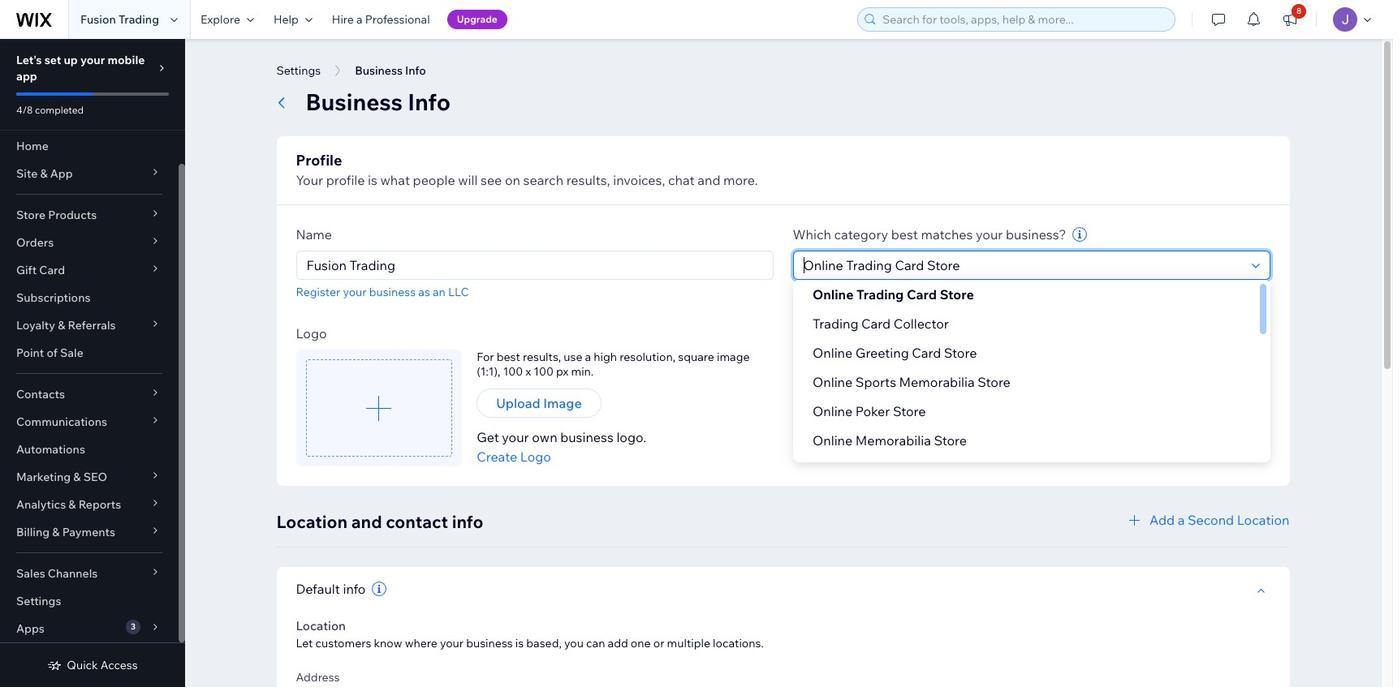Task type: describe. For each thing, give the bounding box(es) containing it.
payments
[[62, 525, 115, 540]]

llc
[[448, 285, 469, 300]]

address
[[296, 671, 340, 685]]

8 button
[[1272, 0, 1308, 39]]

short description (150 chars)
[[793, 306, 967, 322]]

upload image button
[[477, 389, 601, 418]]

fusion
[[80, 12, 116, 27]]

your inside let's set up your mobile app
[[80, 53, 105, 67]]

your inside location let customers know where your business is based, you can add one or multiple locations.
[[440, 637, 464, 651]]

own
[[532, 429, 557, 446]]

hire
[[332, 12, 354, 27]]

1 vertical spatial business
[[306, 88, 403, 116]]

business info inside button
[[355, 63, 426, 78]]

reports
[[78, 498, 121, 512]]

gift
[[16, 263, 37, 278]]

register
[[296, 285, 340, 300]]

more.
[[723, 172, 758, 188]]

let
[[296, 637, 313, 651]]

business inside location let customers know where your business is based, you can add one or multiple locations.
[[466, 637, 513, 651]]

0 horizontal spatial and
[[351, 511, 382, 533]]

Enter your business or website type field
[[798, 252, 1247, 279]]

you
[[564, 637, 584, 651]]

your
[[296, 172, 323, 188]]

poker
[[855, 403, 890, 420]]

billing & payments button
[[0, 519, 179, 546]]

mobile
[[107, 53, 145, 67]]

default info
[[296, 581, 366, 597]]

settings for 'settings' 'button'
[[276, 63, 321, 78]]

contact
[[386, 511, 448, 533]]

min.
[[571, 364, 594, 379]]

loyalty & referrals button
[[0, 312, 179, 339]]

Search for tools, apps, help & more... field
[[878, 8, 1170, 31]]

greeting
[[855, 345, 909, 361]]

profile your profile is what people will see on search results, invoices, chat and more.
[[296, 151, 758, 188]]

for best results, use a high resolution, square image (1:1), 100 x 100 px min.
[[477, 350, 750, 379]]

description
[[829, 306, 898, 322]]

profile
[[326, 172, 365, 188]]

business info button
[[347, 58, 434, 83]]

online for online memorabilia store
[[812, 433, 852, 449]]

automations
[[16, 442, 85, 457]]

location let customers know where your business is based, you can add one or multiple locations.
[[296, 619, 764, 651]]

8
[[1296, 6, 1302, 16]]

results, inside for best results, use a high resolution, square image (1:1), 100 x 100 px min.
[[523, 350, 561, 364]]

location and contact info
[[276, 511, 483, 533]]

matches
[[921, 226, 973, 243]]

best inside for best results, use a high resolution, square image (1:1), 100 x 100 px min.
[[497, 350, 520, 364]]

of
[[47, 346, 58, 360]]

(150
[[901, 306, 927, 322]]

online poker store
[[812, 403, 925, 420]]

on
[[505, 172, 520, 188]]

your inside 'get your own business logo. create logo'
[[502, 429, 529, 446]]

seo
[[83, 470, 107, 485]]

store products button
[[0, 201, 179, 229]]

online for online greeting card store
[[812, 345, 852, 361]]

sales channels button
[[0, 560, 179, 588]]

chat
[[668, 172, 695, 188]]

based,
[[526, 637, 562, 651]]

default
[[296, 581, 340, 597]]

search
[[523, 172, 563, 188]]

billing & payments
[[16, 525, 115, 540]]

point
[[16, 346, 44, 360]]

location for location and contact info
[[276, 511, 347, 533]]

4/8
[[16, 104, 33, 116]]

as
[[418, 285, 430, 300]]

a for hire
[[356, 12, 363, 27]]

list box containing online trading card store
[[793, 280, 1270, 485]]

settings for settings link
[[16, 594, 61, 609]]

0 vertical spatial business
[[369, 285, 416, 300]]

quick access
[[67, 658, 138, 673]]

results, inside "profile your profile is what people will see on search results, invoices, chat and more."
[[566, 172, 610, 188]]

billing
[[16, 525, 50, 540]]

point of sale link
[[0, 339, 179, 367]]

app
[[50, 166, 73, 181]]

2 vertical spatial trading
[[812, 316, 858, 332]]

site & app button
[[0, 160, 179, 188]]

image
[[717, 350, 750, 364]]

locations.
[[713, 637, 764, 651]]

Describe your business here. What makes it great? Use short catchy text to tell people what you do or offer. text field
[[794, 331, 1269, 446]]

loyalty
[[16, 318, 55, 333]]

& for marketing
[[73, 470, 81, 485]]

is inside location let customers know where your business is based, you can add one or multiple locations.
[[515, 637, 524, 651]]

is inside "profile your profile is what people will see on search results, invoices, chat and more."
[[368, 172, 377, 188]]

add
[[608, 637, 628, 651]]

for
[[477, 350, 494, 364]]

point of sale
[[16, 346, 83, 360]]

profile
[[296, 151, 342, 170]]

and inside "profile your profile is what people will see on search results, invoices, chat and more."
[[698, 172, 720, 188]]

your right matches
[[976, 226, 1003, 243]]

one
[[631, 637, 651, 651]]

a inside for best results, use a high resolution, square image (1:1), 100 x 100 px min.
[[585, 350, 591, 364]]

where
[[405, 637, 437, 651]]

(1:1),
[[477, 364, 500, 379]]

marketing & seo button
[[0, 464, 179, 491]]

business?
[[1006, 226, 1066, 243]]

site & app
[[16, 166, 73, 181]]

1 100 from the left
[[503, 364, 523, 379]]

or
[[653, 637, 664, 651]]

channels
[[48, 567, 98, 581]]

home link
[[0, 132, 179, 160]]



Task type: vqa. For each thing, say whether or not it's contained in the screenshot.
second 100 from the right
yes



Task type: locate. For each thing, give the bounding box(es) containing it.
0 horizontal spatial best
[[497, 350, 520, 364]]

settings inside settings link
[[16, 594, 61, 609]]

hire a professional
[[332, 12, 430, 27]]

location up default
[[276, 511, 347, 533]]

upload
[[496, 395, 540, 412]]

up
[[64, 53, 78, 67]]

trading for fusion
[[118, 12, 159, 27]]

business down image
[[560, 429, 614, 446]]

sales
[[16, 567, 45, 581]]

upgrade button
[[447, 10, 507, 29]]

communications
[[16, 415, 107, 429]]

business info down "professional"
[[355, 63, 426, 78]]

logo
[[296, 326, 327, 342], [520, 449, 551, 465]]

0 vertical spatial and
[[698, 172, 720, 188]]

business down "business info" button
[[306, 88, 403, 116]]

second
[[1188, 512, 1234, 528]]

your right register
[[343, 285, 367, 300]]

see
[[481, 172, 502, 188]]

a right the add
[[1178, 512, 1185, 528]]

online left hobby
[[812, 462, 852, 478]]

1 online from the top
[[812, 287, 853, 303]]

5 online from the top
[[812, 433, 852, 449]]

people
[[413, 172, 455, 188]]

online down short at the right of page
[[812, 345, 852, 361]]

add a second location
[[1150, 512, 1290, 528]]

1 vertical spatial memorabilia
[[855, 433, 931, 449]]

1 vertical spatial settings
[[16, 594, 61, 609]]

fusion trading
[[80, 12, 159, 27]]

& for site
[[40, 166, 48, 181]]

results, right search
[[566, 172, 610, 188]]

orders button
[[0, 229, 179, 257]]

trading up short description (150 chars)
[[856, 287, 903, 303]]

2 horizontal spatial a
[[1178, 512, 1185, 528]]

add
[[1150, 512, 1175, 528]]

1 horizontal spatial 100
[[534, 364, 554, 379]]

let's set up your mobile app
[[16, 53, 145, 84]]

upload image
[[496, 395, 582, 412]]

quick
[[67, 658, 98, 673]]

info down "business info" button
[[408, 88, 451, 116]]

resolution,
[[620, 350, 676, 364]]

1 vertical spatial trading
[[856, 287, 903, 303]]

results,
[[566, 172, 610, 188], [523, 350, 561, 364]]

card down collector
[[911, 345, 941, 361]]

1 horizontal spatial and
[[698, 172, 720, 188]]

1 horizontal spatial is
[[515, 637, 524, 651]]

create
[[477, 449, 517, 465]]

1 vertical spatial business info
[[306, 88, 451, 116]]

sale
[[60, 346, 83, 360]]

location up let
[[296, 619, 346, 634]]

logo down register
[[296, 326, 327, 342]]

trading right fusion on the left top
[[118, 12, 159, 27]]

2 vertical spatial a
[[1178, 512, 1185, 528]]

location
[[276, 511, 347, 533], [1237, 512, 1290, 528], [296, 619, 346, 634]]

a right use
[[585, 350, 591, 364]]

0 horizontal spatial info
[[343, 581, 366, 597]]

1 vertical spatial business
[[560, 429, 614, 446]]

1 vertical spatial and
[[351, 511, 382, 533]]

0 vertical spatial memorabilia
[[899, 374, 974, 390]]

business left based, at the left bottom of page
[[466, 637, 513, 651]]

logo.
[[616, 429, 646, 446]]

hobby
[[855, 462, 896, 478]]

trading up greeting
[[812, 316, 858, 332]]

apps
[[16, 622, 44, 636]]

memorabilia up hobby
[[855, 433, 931, 449]]

0 horizontal spatial a
[[356, 12, 363, 27]]

& inside popup button
[[52, 525, 60, 540]]

help button
[[264, 0, 322, 39]]

1 vertical spatial logo
[[520, 449, 551, 465]]

1 horizontal spatial a
[[585, 350, 591, 364]]

1 horizontal spatial business
[[466, 637, 513, 651]]

0 vertical spatial logo
[[296, 326, 327, 342]]

Type your business name (e.g., Amy's Shoes) field
[[302, 252, 768, 279]]

0 vertical spatial business
[[355, 63, 403, 78]]

100 right x
[[534, 364, 554, 379]]

online for online trading card store
[[812, 287, 853, 303]]

online down online poker store
[[812, 433, 852, 449]]

location for location let customers know where your business is based, you can add one or multiple locations.
[[296, 619, 346, 634]]

location inside 'button'
[[1237, 512, 1290, 528]]

and right chat
[[698, 172, 720, 188]]

business
[[355, 63, 403, 78], [306, 88, 403, 116]]

short
[[793, 306, 827, 322]]

gift card button
[[0, 257, 179, 284]]

business info down "business info" button
[[306, 88, 451, 116]]

0 vertical spatial info
[[452, 511, 483, 533]]

trading for online
[[856, 287, 903, 303]]

1 vertical spatial results,
[[523, 350, 561, 364]]

communications button
[[0, 408, 179, 436]]

online left sports
[[812, 374, 852, 390]]

info inside button
[[405, 63, 426, 78]]

100 left x
[[503, 364, 523, 379]]

is
[[368, 172, 377, 188], [515, 637, 524, 651]]

hire a professional link
[[322, 0, 440, 39]]

100
[[503, 364, 523, 379], [534, 364, 554, 379]]

px
[[556, 364, 569, 379]]

referrals
[[68, 318, 116, 333]]

business down hire a professional link
[[355, 63, 403, 78]]

know
[[374, 637, 402, 651]]

info
[[405, 63, 426, 78], [408, 88, 451, 116]]

0 horizontal spatial settings
[[16, 594, 61, 609]]

card up greeting
[[861, 316, 890, 332]]

create logo button
[[477, 447, 551, 467]]

a inside add a second location 'button'
[[1178, 512, 1185, 528]]

0 vertical spatial best
[[891, 226, 918, 243]]

& left 'seo'
[[73, 470, 81, 485]]

get your own business logo. create logo
[[477, 429, 646, 465]]

1 horizontal spatial logo
[[520, 449, 551, 465]]

0 vertical spatial is
[[368, 172, 377, 188]]

invoices,
[[613, 172, 665, 188]]

best right for
[[497, 350, 520, 364]]

online greeting card store
[[812, 345, 976, 361]]

logo inside 'get your own business logo. create logo'
[[520, 449, 551, 465]]

1 horizontal spatial info
[[452, 511, 483, 533]]

analytics & reports
[[16, 498, 121, 512]]

&
[[40, 166, 48, 181], [58, 318, 65, 333], [73, 470, 81, 485], [68, 498, 76, 512], [52, 525, 60, 540]]

store inside dropdown button
[[16, 208, 46, 222]]

high
[[594, 350, 617, 364]]

1 horizontal spatial results,
[[566, 172, 610, 188]]

0 vertical spatial results,
[[566, 172, 610, 188]]

a for add
[[1178, 512, 1185, 528]]

let's
[[16, 53, 42, 67]]

6 online from the top
[[812, 462, 852, 478]]

location right the 'second'
[[1237, 512, 1290, 528]]

online up short at the right of page
[[812, 287, 853, 303]]

loyalty & referrals
[[16, 318, 116, 333]]

set
[[44, 53, 61, 67]]

& for loyalty
[[58, 318, 65, 333]]

3 online from the top
[[812, 374, 852, 390]]

results, left use
[[523, 350, 561, 364]]

marketing & seo
[[16, 470, 107, 485]]

business left as
[[369, 285, 416, 300]]

0 vertical spatial business info
[[355, 63, 426, 78]]

register your business as an llc
[[296, 285, 469, 300]]

0 vertical spatial a
[[356, 12, 363, 27]]

1 vertical spatial is
[[515, 637, 524, 651]]

is left "what"
[[368, 172, 377, 188]]

chars)
[[930, 306, 967, 322]]

0 vertical spatial trading
[[118, 12, 159, 27]]

1 vertical spatial a
[[585, 350, 591, 364]]

info right contact
[[452, 511, 483, 533]]

online for online hobby store
[[812, 462, 852, 478]]

explore
[[201, 12, 240, 27]]

location inside location let customers know where your business is based, you can add one or multiple locations.
[[296, 619, 346, 634]]

& right site
[[40, 166, 48, 181]]

2 vertical spatial business
[[466, 637, 513, 651]]

& right billing
[[52, 525, 60, 540]]

your right the up
[[80, 53, 105, 67]]

& for billing
[[52, 525, 60, 540]]

marketing
[[16, 470, 71, 485]]

card right gift
[[39, 263, 65, 278]]

2 horizontal spatial business
[[560, 429, 614, 446]]

1 vertical spatial info
[[343, 581, 366, 597]]

a right the hire
[[356, 12, 363, 27]]

0 horizontal spatial is
[[368, 172, 377, 188]]

trading
[[118, 12, 159, 27], [856, 287, 903, 303], [812, 316, 858, 332]]

is left based, at the left bottom of page
[[515, 637, 524, 651]]

card inside dropdown button
[[39, 263, 65, 278]]

a inside hire a professional link
[[356, 12, 363, 27]]

customers
[[315, 637, 371, 651]]

store products
[[16, 208, 97, 222]]

card up "(150"
[[906, 287, 936, 303]]

0 horizontal spatial results,
[[523, 350, 561, 364]]

business info
[[355, 63, 426, 78], [306, 88, 451, 116]]

business inside button
[[355, 63, 403, 78]]

which category best matches your business?
[[793, 226, 1066, 243]]

business
[[369, 285, 416, 300], [560, 429, 614, 446], [466, 637, 513, 651]]

0 horizontal spatial business
[[369, 285, 416, 300]]

& right 'loyalty'
[[58, 318, 65, 333]]

and left contact
[[351, 511, 382, 533]]

settings down help button
[[276, 63, 321, 78]]

online for online sports memorabilia store
[[812, 374, 852, 390]]

sales channels
[[16, 567, 98, 581]]

your up create logo button
[[502, 429, 529, 446]]

0 horizontal spatial 100
[[503, 364, 523, 379]]

online for online poker store
[[812, 403, 852, 420]]

settings button
[[268, 58, 329, 83]]

use
[[564, 350, 582, 364]]

0 vertical spatial settings
[[276, 63, 321, 78]]

trading card collector
[[812, 316, 948, 332]]

0 vertical spatial info
[[405, 63, 426, 78]]

online trading card store
[[812, 287, 974, 303]]

best
[[891, 226, 918, 243], [497, 350, 520, 364]]

square
[[678, 350, 714, 364]]

3
[[131, 622, 136, 632]]

info right default
[[343, 581, 366, 597]]

settings
[[276, 63, 321, 78], [16, 594, 61, 609]]

info down "professional"
[[405, 63, 426, 78]]

2 online from the top
[[812, 345, 852, 361]]

1 horizontal spatial settings
[[276, 63, 321, 78]]

an
[[433, 285, 446, 300]]

settings inside 'settings' 'button'
[[276, 63, 321, 78]]

4 online from the top
[[812, 403, 852, 420]]

1 vertical spatial info
[[408, 88, 451, 116]]

completed
[[35, 104, 84, 116]]

what
[[380, 172, 410, 188]]

your right where
[[440, 637, 464, 651]]

& for analytics
[[68, 498, 76, 512]]

multiple
[[667, 637, 710, 651]]

& left reports
[[68, 498, 76, 512]]

0 horizontal spatial logo
[[296, 326, 327, 342]]

business inside 'get your own business logo. create logo'
[[560, 429, 614, 446]]

contacts
[[16, 387, 65, 402]]

sidebar element
[[0, 39, 185, 688]]

memorabilia down "online greeting card store"
[[899, 374, 974, 390]]

online left "poker"
[[812, 403, 852, 420]]

1 vertical spatial best
[[497, 350, 520, 364]]

list box
[[793, 280, 1270, 485]]

help
[[274, 12, 299, 27]]

logo down "own" at left
[[520, 449, 551, 465]]

2 100 from the left
[[534, 364, 554, 379]]

settings down the 'sales'
[[16, 594, 61, 609]]

best left matches
[[891, 226, 918, 243]]

will
[[458, 172, 478, 188]]

1 horizontal spatial best
[[891, 226, 918, 243]]



